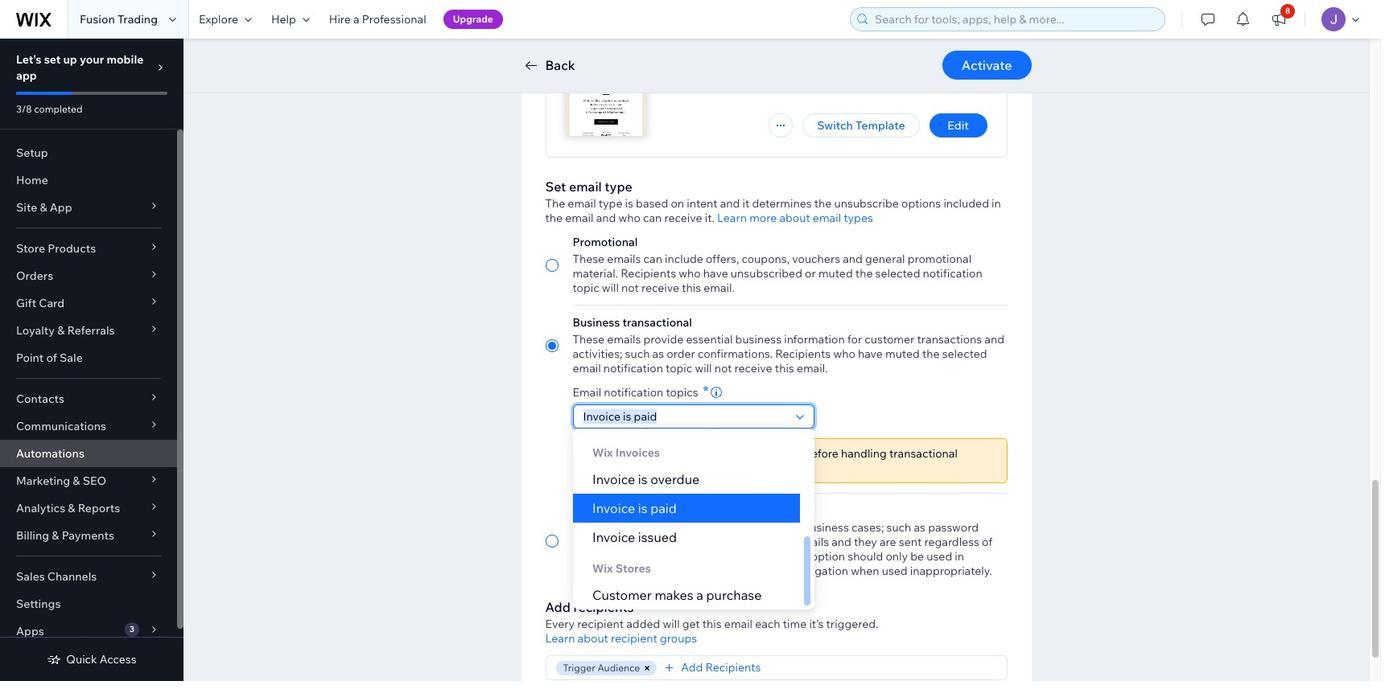 Task type: describe. For each thing, give the bounding box(es) containing it.
have inside business transactional these emails provide essential business information for customer transactions and activities; such as order confirmations. recipients who have muted the selected email notification topic will not receive this email.
[[858, 347, 883, 361]]

professional
[[362, 12, 426, 27]]

is down the recommend on the left bottom of page
[[638, 472, 647, 488]]

transactional inside business transactional these emails provide essential business information for customer transactions and activities; such as order confirmations. recipients who have muted the selected email notification topic will not receive this email.
[[623, 316, 692, 330]]

emails up litigation
[[795, 535, 829, 550]]

mute
[[733, 535, 761, 550]]

not inside business transactional these emails provide essential business information for customer transactions and activities; such as order confirmations. recipients who have muted the selected email notification topic will not receive this email.
[[715, 361, 732, 376]]

trading
[[117, 12, 158, 27]]

and up promotional
[[596, 211, 616, 225]]

who for email
[[619, 211, 641, 225]]

the down set
[[545, 211, 563, 225]]

include
[[665, 252, 703, 266]]

gift
[[16, 296, 36, 311]]

about inside the add recipients every recipient added will get this email each time it's triggered. learn about recipient groups
[[578, 632, 608, 646]]

back
[[545, 57, 575, 73]]

these for business critical
[[573, 521, 605, 535]]

selected inside business transactional these emails provide essential business information for customer transactions and activities; such as order confirmations. recipients who have muted the selected email notification topic will not receive this email.
[[942, 347, 987, 361]]

add recipients
[[681, 661, 761, 676]]

confirmations.
[[698, 347, 773, 361]]

1 vertical spatial a
[[696, 588, 703, 604]]

this
[[787, 550, 809, 564]]

& for site
[[40, 200, 47, 215]]

such inside business critical these emails should be sent only for critical business cases; such as password reset. recipients are unable to mute these emails and they are sent regardless of the recipient's consent to receive emails. this option should only be used in extreme cases as it may expose you to legal litigation when used inappropriately.
[[887, 521, 911, 535]]

options
[[902, 196, 941, 211]]

email. inside promotional these emails can include offers, coupons, vouchers and general promotional material. recipients who have unsubscribed or muted the selected notification topic will not receive this email.
[[704, 281, 735, 295]]

customer
[[865, 332, 915, 347]]

added
[[626, 617, 660, 632]]

seo
[[83, 474, 106, 489]]

billing
[[16, 529, 49, 543]]

as inside business transactional these emails provide essential business information for customer transactions and activities; such as order confirmations. recipients who have muted the selected email notification topic will not receive this email.
[[652, 347, 664, 361]]

referrals
[[67, 324, 115, 338]]

invoices
[[615, 446, 660, 460]]

issued
[[638, 530, 677, 546]]

2 horizontal spatial to
[[761, 564, 772, 579]]

1 horizontal spatial used
[[927, 550, 952, 564]]

0 vertical spatial should
[[644, 521, 679, 535]]

topic inside promotional these emails can include offers, coupons, vouchers and general promotional material. recipients who have unsubscribed or muted the selected notification topic will not receive this email.
[[573, 281, 599, 295]]

promotional
[[908, 252, 972, 266]]

emails down 'invoice is paid'
[[607, 521, 641, 535]]

who for transactional
[[833, 347, 855, 361]]

1 vertical spatial be
[[911, 550, 924, 564]]

business critical these emails should be sent only for critical business cases; such as password reset. recipients are unable to mute these emails and they are sent regardless of the recipient's consent to receive emails. this option should only be used in extreme cases as it may expose you to legal litigation when used inappropriately.
[[573, 504, 993, 579]]

it's
[[809, 617, 824, 632]]

for for only
[[748, 521, 763, 535]]

and inside business critical these emails should be sent only for critical business cases; such as password reset. recipients are unable to mute these emails and they are sent regardless of the recipient's consent to receive emails. this option should only be used in extreme cases as it may expose you to legal litigation when used inappropriately.
[[832, 535, 851, 550]]

of inside business critical these emails should be sent only for critical business cases; such as password reset. recipients are unable to mute these emails and they are sent regardless of the recipient's consent to receive emails. this option should only be used in extreme cases as it may expose you to legal litigation when used inappropriately.
[[982, 535, 993, 550]]

can inside the email type is based on intent and it determines the unsubscribe options included in the email and who can receive it.
[[643, 211, 662, 225]]

learn about recipient groups link
[[545, 632, 697, 646]]

1 are from the left
[[663, 535, 679, 550]]

the inside business transactional these emails provide essential business information for customer transactions and activities; such as order confirmations. recipients who have muted the selected email notification topic will not receive this email.
[[922, 347, 940, 361]]

will inside the add recipients every recipient added will get this email each time it's triggered. learn about recipient groups
[[663, 617, 680, 632]]

apps
[[16, 625, 44, 639]]

and right it.
[[720, 196, 740, 211]]

up
[[63, 52, 77, 67]]

1 vertical spatial as
[[914, 521, 926, 535]]

0 vertical spatial learn
[[717, 211, 747, 225]]

fusion trading
[[80, 12, 158, 27]]

email inside the add recipients every recipient added will get this email each time it's triggered. learn about recipient groups
[[724, 617, 753, 632]]

email left types
[[813, 211, 841, 225]]

loyalty
[[16, 324, 55, 338]]

activate
[[962, 57, 1012, 73]]

option
[[811, 550, 845, 564]]

this inside business transactional these emails provide essential business information for customer transactions and activities; such as order confirmations. recipients who have muted the selected email notification topic will not receive this email.
[[775, 361, 794, 376]]

0 vertical spatial only
[[723, 521, 745, 535]]

settings
[[16, 597, 61, 612]]

selected inside promotional these emails can include offers, coupons, vouchers and general promotional material. recipients who have unsubscribed or muted the selected notification topic will not receive this email.
[[875, 266, 920, 281]]

extreme
[[573, 564, 616, 579]]

recipients down the add recipients every recipient added will get this email each time it's triggered. learn about recipient groups
[[706, 661, 761, 676]]

setup link
[[0, 139, 177, 167]]

in inside the email type is based on intent and it determines the unsubscribe options included in the email and who can receive it.
[[992, 196, 1001, 211]]

& for billing
[[52, 529, 59, 543]]

switch template button
[[803, 113, 920, 138]]

0 horizontal spatial sent
[[698, 521, 721, 535]]

reset.
[[573, 535, 602, 550]]

the inside promotional these emails can include offers, coupons, vouchers and general promotional material. recipients who have unsubscribed or muted the selected notification topic will not receive this email.
[[855, 266, 873, 281]]

may
[[674, 564, 697, 579]]

general
[[865, 252, 905, 266]]

1 horizontal spatial sent
[[899, 535, 922, 550]]

billing & payments button
[[0, 522, 177, 550]]

marketing & seo button
[[0, 468, 177, 495]]

3/8
[[16, 103, 32, 115]]

recurring
[[592, 414, 651, 430]]

type for set email type
[[605, 179, 632, 195]]

consent
[[649, 550, 691, 564]]

determines
[[752, 196, 812, 211]]

0 horizontal spatial a
[[353, 12, 360, 27]]

unsubscribed
[[731, 266, 802, 281]]

business inside business transactional these emails provide essential business information for customer transactions and activities; such as order confirmations. recipients who have muted the selected email notification topic will not receive this email.
[[735, 332, 782, 347]]

muted inside promotional these emails can include offers, coupons, vouchers and general promotional material. recipients who have unsubscribed or muted the selected notification topic will not receive this email.
[[819, 266, 853, 281]]

on
[[671, 196, 684, 211]]

recipients inside business transactional these emails provide essential business information for customer transactions and activities; such as order confirmations. recipients who have muted the selected email notification topic will not receive this email.
[[775, 347, 831, 361]]

automations link
[[0, 440, 177, 468]]

communications button
[[0, 413, 177, 440]]

is right invoice
[[699, 414, 708, 430]]

password
[[928, 521, 979, 535]]

loyalty & referrals
[[16, 324, 115, 338]]

& for marketing
[[73, 474, 80, 489]]

legal inside we recommend seeking local legal advice before handling transactional emails.
[[740, 447, 765, 461]]

add recipients every recipient added will get this email each time it's triggered. learn about recipient groups
[[545, 600, 879, 646]]

invoice for invoice is paid
[[592, 501, 635, 517]]

8 button
[[1261, 0, 1297, 39]]

app
[[50, 200, 72, 215]]

fusion
[[80, 12, 115, 27]]

regardless
[[924, 535, 980, 550]]

marketing & seo
[[16, 474, 106, 489]]

point of sale link
[[0, 345, 177, 372]]

groups
[[660, 632, 697, 646]]

we
[[583, 447, 600, 461]]

analytics
[[16, 501, 65, 516]]

reports
[[78, 501, 120, 516]]

handling
[[841, 447, 887, 461]]

gift card button
[[0, 290, 177, 317]]

orders
[[16, 269, 53, 283]]

not inside promotional these emails can include offers, coupons, vouchers and general promotional material. recipients who have unsubscribed or muted the selected notification topic will not receive this email.
[[621, 281, 639, 295]]

recurring invoice is paid
[[592, 414, 738, 430]]

add for recipients
[[545, 600, 571, 616]]

promotional
[[573, 235, 638, 250]]

marketing
[[16, 474, 70, 489]]

& for analytics
[[68, 501, 75, 516]]

business inside business critical these emails should be sent only for critical business cases; such as password reset. recipients are unable to mute these emails and they are sent regardless of the recipient's consent to receive emails. this option should only be used in extreme cases as it may expose you to legal litigation when used inappropriately.
[[803, 521, 849, 535]]

3/8 completed
[[16, 103, 82, 115]]

transactional inside we recommend seeking local legal advice before handling transactional emails.
[[889, 447, 958, 461]]

intent
[[687, 196, 718, 211]]

add for recipients
[[681, 661, 703, 676]]

trigger audience
[[563, 662, 640, 675]]

for for information
[[847, 332, 862, 347]]

channels
[[47, 570, 97, 584]]

site & app button
[[0, 194, 177, 221]]

sales channels button
[[0, 563, 177, 591]]

upgrade
[[453, 13, 493, 25]]

these inside promotional these emails can include offers, coupons, vouchers and general promotional material. recipients who have unsubscribed or muted the selected notification topic will not receive this email.
[[573, 252, 605, 266]]

let's
[[16, 52, 42, 67]]

Search for tools, apps, help & more... field
[[870, 8, 1160, 31]]

have inside promotional these emails can include offers, coupons, vouchers and general promotional material. recipients who have unsubscribed or muted the selected notification topic will not receive this email.
[[703, 266, 728, 281]]

point of sale
[[16, 351, 83, 365]]

unable
[[682, 535, 717, 550]]

emails inside business transactional these emails provide essential business information for customer transactions and activities; such as order confirmations. recipients who have muted the selected email notification topic will not receive this email.
[[607, 332, 641, 347]]

information
[[784, 332, 845, 347]]

email right set
[[569, 179, 602, 195]]

quick
[[66, 653, 97, 667]]

learn more about email types
[[717, 211, 873, 225]]

stores
[[615, 562, 651, 576]]



Task type: vqa. For each thing, say whether or not it's contained in the screenshot.
Lavanderiaguizado / Nov 15, 2023
no



Task type: locate. For each thing, give the bounding box(es) containing it.
are left unable
[[663, 535, 679, 550]]

email
[[569, 179, 602, 195], [568, 196, 596, 211], [565, 211, 594, 225], [813, 211, 841, 225], [573, 361, 601, 376], [724, 617, 753, 632]]

1 vertical spatial should
[[848, 550, 883, 564]]

topic inside business transactional these emails provide essential business information for customer transactions and activities; such as order confirmations. recipients who have muted the selected email notification topic will not receive this email.
[[666, 361, 692, 376]]

paid up issued
[[650, 501, 676, 517]]

sales
[[16, 570, 45, 584]]

such up email notification topics *
[[625, 347, 650, 361]]

0 horizontal spatial legal
[[740, 447, 765, 461]]

topic down promotional
[[573, 281, 599, 295]]

0 horizontal spatial used
[[882, 564, 908, 579]]

recipients inside business critical these emails should be sent only for critical business cases; such as password reset. recipients are unable to mute these emails and they are sent regardless of the recipient's consent to receive emails. this option should only be used in extreme cases as it may expose you to legal litigation when used inappropriately.
[[605, 535, 660, 550]]

orders button
[[0, 262, 177, 290]]

edit button
[[929, 113, 987, 138]]

0 vertical spatial as
[[652, 347, 664, 361]]

1 horizontal spatial email.
[[797, 361, 828, 376]]

0 vertical spatial business
[[573, 316, 620, 330]]

1 horizontal spatial will
[[663, 617, 680, 632]]

0 horizontal spatial about
[[578, 632, 608, 646]]

emails. inside business critical these emails should be sent only for critical business cases; such as password reset. recipients are unable to mute these emails and they are sent regardless of the recipient's consent to receive emails. this option should only be used in extreme cases as it may expose you to legal litigation when used inappropriately.
[[748, 550, 784, 564]]

preview image
[[565, 56, 646, 136]]

& right loyalty
[[57, 324, 65, 338]]

in inside business critical these emails should be sent only for critical business cases; such as password reset. recipients are unable to mute these emails and they are sent regardless of the recipient's consent to receive emails. this option should only be used in extreme cases as it may expose you to legal litigation when used inappropriately.
[[955, 550, 964, 564]]

who inside the email type is based on intent and it determines the unsubscribe options included in the email and who can receive it.
[[619, 211, 641, 225]]

notification inside email notification topics *
[[604, 386, 664, 400]]

when
[[851, 564, 879, 579]]

1 business from the top
[[573, 316, 620, 330]]

1 horizontal spatial of
[[982, 535, 993, 550]]

transactional
[[623, 316, 692, 330], [889, 447, 958, 461]]

invoice up recipient's
[[592, 530, 635, 546]]

template
[[856, 118, 905, 133]]

2 invoice from the top
[[592, 501, 635, 517]]

1 vertical spatial legal
[[774, 564, 800, 579]]

customer
[[592, 588, 651, 604]]

who left offers,
[[679, 266, 701, 281]]

switch template
[[817, 118, 905, 133]]

2 wix from the top
[[592, 562, 613, 576]]

0 horizontal spatial emails.
[[583, 461, 620, 476]]

let's set up your mobile app
[[16, 52, 144, 83]]

for inside business transactional these emails provide essential business information for customer transactions and activities; such as order confirmations. recipients who have muted the selected email notification topic will not receive this email.
[[847, 332, 862, 347]]

to right consent
[[694, 550, 705, 564]]

1 vertical spatial not
[[715, 361, 732, 376]]

can left include
[[644, 252, 662, 266]]

settings link
[[0, 591, 177, 618]]

0 vertical spatial legal
[[740, 447, 765, 461]]

0 horizontal spatial selected
[[875, 266, 920, 281]]

1 horizontal spatial it
[[743, 196, 750, 211]]

add up every
[[545, 600, 571, 616]]

1 vertical spatial invoice
[[592, 501, 635, 517]]

quick access
[[66, 653, 137, 667]]

receive inside the email type is based on intent and it determines the unsubscribe options included in the email and who can receive it.
[[664, 211, 702, 225]]

recipient
[[577, 617, 624, 632], [611, 632, 658, 646]]

the
[[545, 196, 565, 211]]

as left password
[[914, 521, 926, 535]]

wix for wix stores
[[592, 562, 613, 576]]

analytics & reports
[[16, 501, 120, 516]]

the inside business critical these emails should be sent only for critical business cases; such as password reset. recipients are unable to mute these emails and they are sent regardless of the recipient's consent to receive emails. this option should only be used in extreme cases as it may expose you to legal litigation when used inappropriately.
[[573, 550, 590, 564]]

email. inside business transactional these emails provide essential business information for customer transactions and activities; such as order confirmations. recipients who have muted the selected email notification topic will not receive this email.
[[797, 361, 828, 376]]

store products button
[[0, 235, 177, 262]]

recipient up audience
[[611, 632, 658, 646]]

list box
[[573, 407, 814, 610]]

this right get
[[703, 617, 722, 632]]

0 vertical spatial such
[[625, 347, 650, 361]]

0 horizontal spatial email.
[[704, 281, 735, 295]]

of left sale
[[46, 351, 57, 365]]

0 horizontal spatial it
[[665, 564, 672, 579]]

critical up invoice issued
[[623, 504, 658, 518]]

these up recipient's
[[573, 521, 605, 535]]

emails down promotional
[[607, 252, 641, 266]]

as right cases
[[651, 564, 662, 579]]

email notification topics *
[[573, 382, 709, 401]]

1 vertical spatial such
[[887, 521, 911, 535]]

add recipients button
[[662, 661, 761, 676]]

1 vertical spatial topic
[[666, 361, 692, 376]]

2 horizontal spatial will
[[695, 361, 712, 376]]

receive inside business transactional these emails provide essential business information for customer transactions and activities; such as order confirmations. recipients who have muted the selected email notification topic will not receive this email.
[[735, 361, 772, 376]]

store
[[16, 241, 45, 256]]

transactions
[[917, 332, 982, 347]]

paid
[[711, 414, 738, 430], [650, 501, 676, 517]]

0 horizontal spatial paid
[[650, 501, 676, 517]]

point
[[16, 351, 44, 365]]

0 vertical spatial selected
[[875, 266, 920, 281]]

invoice is overdue
[[592, 472, 699, 488]]

switch
[[817, 118, 853, 133]]

business right essential
[[735, 332, 782, 347]]

invoice is paid
[[592, 501, 676, 517]]

business up reset.
[[573, 504, 620, 518]]

& inside "dropdown button"
[[68, 501, 75, 516]]

are right they
[[880, 535, 896, 550]]

a right the hire
[[353, 12, 360, 27]]

be right issued
[[682, 521, 695, 535]]

sidebar element
[[0, 39, 184, 682]]

0 vertical spatial muted
[[819, 266, 853, 281]]

have left the "unsubscribed"
[[703, 266, 728, 281]]

this inside the add recipients every recipient added will get this email each time it's triggered. learn about recipient groups
[[703, 617, 722, 632]]

such inside business transactional these emails provide essential business information for customer transactions and activities; such as order confirmations. recipients who have muted the selected email notification topic will not receive this email.
[[625, 347, 650, 361]]

recipient down recipients
[[577, 617, 624, 632]]

critical
[[623, 504, 658, 518], [765, 521, 800, 535]]

to left mute
[[720, 535, 731, 550]]

about up 'trigger audience'
[[578, 632, 608, 646]]

0 vertical spatial have
[[703, 266, 728, 281]]

receive inside business critical these emails should be sent only for critical business cases; such as password reset. recipients are unable to mute these emails and they are sent regardless of the recipient's consent to receive emails. this option should only be used in extreme cases as it may expose you to legal litigation when used inappropriately.
[[707, 550, 745, 564]]

1 vertical spatial this
[[775, 361, 794, 376]]

only right they
[[886, 550, 908, 564]]

1 horizontal spatial not
[[715, 361, 732, 376]]

2 these from the top
[[573, 332, 605, 347]]

notification up recurring on the left bottom of the page
[[604, 386, 664, 400]]

unsubscribe
[[834, 196, 899, 211]]

activities;
[[573, 347, 623, 361]]

1 horizontal spatial critical
[[765, 521, 800, 535]]

advice
[[767, 447, 802, 461]]

have right information
[[858, 347, 883, 361]]

can left the on
[[643, 211, 662, 225]]

the left recipient's
[[573, 550, 590, 564]]

you
[[739, 564, 758, 579]]

site & app
[[16, 200, 72, 215]]

0 vertical spatial emails.
[[583, 461, 620, 476]]

emails left "provide"
[[607, 332, 641, 347]]

inappropriately.
[[910, 564, 992, 579]]

list box containing recurring invoice is paid
[[573, 407, 814, 610]]

business inside business transactional these emails provide essential business information for customer transactions and activities; such as order confirmations. recipients who have muted the selected email notification topic will not receive this email.
[[573, 316, 620, 330]]

edit
[[948, 118, 969, 133]]

1 vertical spatial have
[[858, 347, 883, 361]]

email. down offers,
[[704, 281, 735, 295]]

triggered.
[[826, 617, 879, 632]]

selected
[[875, 266, 920, 281], [942, 347, 987, 361]]

it
[[743, 196, 750, 211], [665, 564, 672, 579]]

quick access button
[[47, 653, 137, 667]]

1 vertical spatial business
[[803, 521, 849, 535]]

0 vertical spatial invoice
[[592, 472, 635, 488]]

email right the
[[565, 211, 594, 225]]

muted
[[819, 266, 853, 281], [885, 347, 920, 361]]

business inside business critical these emails should be sent only for critical business cases; such as password reset. recipients are unable to mute these emails and they are sent regardless of the recipient's consent to receive emails. this option should only be used in extreme cases as it may expose you to legal litigation when used inappropriately.
[[573, 504, 620, 518]]

recommend
[[603, 447, 666, 461]]

0 vertical spatial topic
[[573, 281, 599, 295]]

should down cases;
[[848, 550, 883, 564]]

add down groups
[[681, 661, 703, 676]]

email up 'email'
[[573, 361, 601, 376]]

and inside business transactional these emails provide essential business information for customer transactions and activities; such as order confirmations. recipients who have muted the selected email notification topic will not receive this email.
[[985, 332, 1005, 347]]

1 horizontal spatial transactional
[[889, 447, 958, 461]]

business for business critical these emails should be sent only for critical business cases; such as password reset. recipients are unable to mute these emails and they are sent regardless of the recipient's consent to receive emails. this option should only be used in extreme cases as it may expose you to legal litigation when used inappropriately.
[[573, 504, 620, 518]]

Email notification topics field
[[578, 406, 791, 428]]

wix
[[592, 446, 613, 460], [592, 562, 613, 576]]

overdue
[[650, 472, 699, 488]]

app
[[16, 68, 37, 83]]

0 vertical spatial be
[[682, 521, 695, 535]]

0 vertical spatial it
[[743, 196, 750, 211]]

topic
[[573, 281, 599, 295], [666, 361, 692, 376]]

email left each
[[724, 617, 753, 632]]

of inside point of sale link
[[46, 351, 57, 365]]

1 wix from the top
[[592, 446, 613, 460]]

store products
[[16, 241, 96, 256]]

who inside promotional these emails can include offers, coupons, vouchers and general promotional material. recipients who have unsubscribed or muted the selected notification topic will not receive this email.
[[679, 266, 701, 281]]

notification inside promotional these emails can include offers, coupons, vouchers and general promotional material. recipients who have unsubscribed or muted the selected notification topic will not receive this email.
[[923, 266, 983, 281]]

2 horizontal spatial who
[[833, 347, 855, 361]]

1 vertical spatial these
[[573, 332, 605, 347]]

for inside business critical these emails should be sent only for critical business cases; such as password reset. recipients are unable to mute these emails and they are sent regardless of the recipient's consent to receive emails. this option should only be used in extreme cases as it may expose you to legal litigation when used inappropriately.
[[748, 521, 763, 535]]

these for business transactional
[[573, 332, 605, 347]]

business
[[735, 332, 782, 347], [803, 521, 849, 535]]

it.
[[705, 211, 715, 225]]

will inside business transactional these emails provide essential business information for customer transactions and activities; such as order confirmations. recipients who have muted the selected email notification topic will not receive this email.
[[695, 361, 712, 376]]

legal down these
[[774, 564, 800, 579]]

type down set email type
[[599, 196, 623, 211]]

&
[[40, 200, 47, 215], [57, 324, 65, 338], [73, 474, 80, 489], [68, 501, 75, 516], [52, 529, 59, 543]]

invoice inside option
[[592, 501, 635, 517]]

included
[[944, 196, 989, 211]]

0 horizontal spatial should
[[644, 521, 679, 535]]

learn inside the add recipients every recipient added will get this email each time it's triggered. learn about recipient groups
[[545, 632, 575, 646]]

0 horizontal spatial to
[[694, 550, 705, 564]]

the right customer
[[922, 347, 940, 361]]

can inside promotional these emails can include offers, coupons, vouchers and general promotional material. recipients who have unsubscribed or muted the selected notification topic will not receive this email.
[[644, 252, 662, 266]]

these inside business transactional these emails provide essential business information for customer transactions and activities; such as order confirmations. recipients who have muted the selected email notification topic will not receive this email.
[[573, 332, 605, 347]]

only
[[723, 521, 745, 535], [886, 550, 908, 564]]

not down essential
[[715, 361, 732, 376]]

recipients right the "material."
[[621, 266, 676, 281]]

the left types
[[814, 196, 832, 211]]

the right "vouchers"
[[855, 266, 873, 281]]

contacts
[[16, 392, 64, 406]]

0 horizontal spatial business
[[735, 332, 782, 347]]

these up 'email'
[[573, 332, 605, 347]]

2 are from the left
[[880, 535, 896, 550]]

0 vertical spatial can
[[643, 211, 662, 225]]

not right the "material."
[[621, 281, 639, 295]]

type inside the email type is based on intent and it determines the unsubscribe options included in the email and who can receive it.
[[599, 196, 623, 211]]

0 vertical spatial add
[[545, 600, 571, 616]]

business up option
[[803, 521, 849, 535]]

1 vertical spatial type
[[599, 196, 623, 211]]

0 vertical spatial critical
[[623, 504, 658, 518]]

the email type is based on intent and it determines the unsubscribe options included in the email and who can receive it.
[[545, 196, 1001, 225]]

0 horizontal spatial not
[[621, 281, 639, 295]]

back button
[[521, 56, 575, 75]]

wix down reset.
[[592, 562, 613, 576]]

set
[[44, 52, 61, 67]]

who left customer
[[833, 347, 855, 361]]

1 horizontal spatial are
[[880, 535, 896, 550]]

0 horizontal spatial this
[[682, 281, 701, 295]]

be left regardless
[[911, 550, 924, 564]]

hire a professional
[[329, 12, 426, 27]]

1 horizontal spatial a
[[696, 588, 703, 604]]

0 vertical spatial about
[[779, 211, 810, 225]]

time
[[783, 617, 807, 632]]

1 vertical spatial who
[[679, 266, 701, 281]]

0 vertical spatial not
[[621, 281, 639, 295]]

invoice for invoice is overdue
[[592, 472, 635, 488]]

for
[[847, 332, 862, 347], [748, 521, 763, 535]]

paid up local
[[711, 414, 738, 430]]

add inside the add recipients every recipient added will get this email each time it's triggered. learn about recipient groups
[[545, 600, 571, 616]]

0 vertical spatial type
[[605, 179, 632, 195]]

wix for wix invoices
[[592, 446, 613, 460]]

home link
[[0, 167, 177, 194]]

communications
[[16, 419, 106, 434]]

for left customer
[[847, 332, 862, 347]]

1 horizontal spatial for
[[847, 332, 862, 347]]

this down include
[[682, 281, 701, 295]]

is inside the email type is based on intent and it determines the unsubscribe options included in the email and who can receive it.
[[625, 196, 633, 211]]

and left general
[[843, 252, 863, 266]]

1 vertical spatial of
[[982, 535, 993, 550]]

receive inside promotional these emails can include offers, coupons, vouchers and general promotional material. recipients who have unsubscribed or muted the selected notification topic will not receive this email.
[[641, 281, 679, 295]]

trigger
[[563, 662, 595, 675]]

1 vertical spatial critical
[[765, 521, 800, 535]]

1 horizontal spatial such
[[887, 521, 911, 535]]

2 vertical spatial will
[[663, 617, 680, 632]]

0 vertical spatial these
[[573, 252, 605, 266]]

paid inside option
[[650, 501, 676, 517]]

0 horizontal spatial for
[[748, 521, 763, 535]]

1 horizontal spatial topic
[[666, 361, 692, 376]]

emails
[[607, 252, 641, 266], [607, 332, 641, 347], [607, 521, 641, 535], [795, 535, 829, 550]]

0 horizontal spatial only
[[723, 521, 745, 535]]

notification
[[923, 266, 983, 281], [604, 361, 663, 376], [604, 386, 664, 400]]

they
[[854, 535, 877, 550]]

hire a professional link
[[319, 0, 436, 39]]

& inside 'popup button'
[[40, 200, 47, 215]]

1 vertical spatial for
[[748, 521, 763, 535]]

notification inside business transactional these emails provide essential business information for customer transactions and activities; such as order confirmations. recipients who have muted the selected email notification topic will not receive this email.
[[604, 361, 663, 376]]

1 vertical spatial selected
[[942, 347, 987, 361]]

learn more about email types link
[[717, 211, 873, 225]]

as left order on the bottom of the page
[[652, 347, 664, 361]]

to right you
[[761, 564, 772, 579]]

0 horizontal spatial are
[[663, 535, 679, 550]]

& for loyalty
[[57, 324, 65, 338]]

be
[[682, 521, 695, 535], [911, 550, 924, 564]]

1 horizontal spatial should
[[848, 550, 883, 564]]

2 business from the top
[[573, 504, 620, 518]]

emails inside promotional these emails can include offers, coupons, vouchers and general promotional material. recipients who have unsubscribed or muted the selected notification topic will not receive this email.
[[607, 252, 641, 266]]

invoice is paid option
[[573, 494, 800, 523]]

to
[[720, 535, 731, 550], [694, 550, 705, 564], [761, 564, 772, 579]]

only right unable
[[723, 521, 745, 535]]

learn right it.
[[717, 211, 747, 225]]

will inside promotional these emails can include offers, coupons, vouchers and general promotional material. recipients who have unsubscribed or muted the selected notification topic will not receive this email.
[[602, 281, 619, 295]]

will left get
[[663, 617, 680, 632]]

1 vertical spatial learn
[[545, 632, 575, 646]]

business up activities;
[[573, 316, 620, 330]]

2 vertical spatial these
[[573, 521, 605, 535]]

0 horizontal spatial critical
[[623, 504, 658, 518]]

litigation
[[802, 564, 848, 579]]

products
[[48, 241, 96, 256]]

1 horizontal spatial in
[[992, 196, 1001, 211]]

legal inside business critical these emails should be sent only for critical business cases; such as password reset. recipients are unable to mute these emails and they are sent regardless of the recipient's consent to receive emails. this option should only be used in extreme cases as it may expose you to legal litigation when used inappropriately.
[[774, 564, 800, 579]]

2 vertical spatial as
[[651, 564, 662, 579]]

muted inside business transactional these emails provide essential business information for customer transactions and activities; such as order confirmations. recipients who have muted the selected email notification topic will not receive this email.
[[885, 347, 920, 361]]

& right billing at the bottom left of the page
[[52, 529, 59, 543]]

it inside business critical these emails should be sent only for critical business cases; such as password reset. recipients are unable to mute these emails and they are sent regardless of the recipient's consent to receive emails. this option should only be used in extreme cases as it may expose you to legal litigation when used inappropriately.
[[665, 564, 672, 579]]

who inside business transactional these emails provide essential business information for customer transactions and activities; such as order confirmations. recipients who have muted the selected email notification topic will not receive this email.
[[833, 347, 855, 361]]

0 horizontal spatial in
[[955, 550, 964, 564]]

1 invoice from the top
[[592, 472, 635, 488]]

it left determines
[[743, 196, 750, 211]]

invoice for invoice issued
[[592, 530, 635, 546]]

in right included
[[992, 196, 1001, 211]]

1 vertical spatial only
[[886, 550, 908, 564]]

site
[[16, 200, 37, 215]]

transactional right handling at the right of the page
[[889, 447, 958, 461]]

help button
[[262, 0, 319, 39]]

and right transactions
[[985, 332, 1005, 347]]

about right more
[[779, 211, 810, 225]]

email inside business transactional these emails provide essential business information for customer transactions and activities; such as order confirmations. recipients who have muted the selected email notification topic will not receive this email.
[[573, 361, 601, 376]]

business for business transactional these emails provide essential business information for customer transactions and activities; such as order confirmations. recipients who have muted the selected email notification topic will not receive this email.
[[573, 316, 620, 330]]

who
[[619, 211, 641, 225], [679, 266, 701, 281], [833, 347, 855, 361]]

& left the seo
[[73, 474, 80, 489]]

1 these from the top
[[573, 252, 605, 266]]

0 horizontal spatial transactional
[[623, 316, 692, 330]]

used
[[927, 550, 952, 564], [882, 564, 908, 579]]

1 horizontal spatial only
[[886, 550, 908, 564]]

it left may on the bottom of the page
[[665, 564, 672, 579]]

2 horizontal spatial this
[[775, 361, 794, 376]]

get
[[682, 617, 700, 632]]

1 vertical spatial can
[[644, 252, 662, 266]]

gift card
[[16, 296, 65, 311]]

recipients up stores
[[605, 535, 660, 550]]

1 vertical spatial emails.
[[748, 550, 784, 564]]

and left they
[[832, 535, 851, 550]]

this down information
[[775, 361, 794, 376]]

0 horizontal spatial will
[[602, 281, 619, 295]]

used down password
[[927, 550, 952, 564]]

1 horizontal spatial who
[[679, 266, 701, 281]]

3 invoice from the top
[[592, 530, 635, 546]]

used right when
[[882, 564, 908, 579]]

legal right local
[[740, 447, 765, 461]]

1 vertical spatial transactional
[[889, 447, 958, 461]]

explore
[[199, 12, 238, 27]]

transactional up "provide"
[[623, 316, 692, 330]]

recipients
[[573, 600, 634, 616]]

recipients right the confirmations.
[[775, 347, 831, 361]]

selected up customer
[[875, 266, 920, 281]]

it inside the email type is based on intent and it determines the unsubscribe options included in the email and who can receive it.
[[743, 196, 750, 211]]

this inside promotional these emails can include offers, coupons, vouchers and general promotional material. recipients who have unsubscribed or muted the selected notification topic will not receive this email.
[[682, 281, 701, 295]]

activate button
[[942, 51, 1032, 80]]

every
[[545, 617, 575, 632]]

0 vertical spatial this
[[682, 281, 701, 295]]

& inside popup button
[[52, 529, 59, 543]]

emails. inside we recommend seeking local legal advice before handling transactional emails.
[[583, 461, 620, 476]]

1 horizontal spatial to
[[720, 535, 731, 550]]

type for the email type is based on intent and it determines the unsubscribe options included in the email and who can receive it.
[[599, 196, 623, 211]]

recipients inside promotional these emails can include offers, coupons, vouchers and general promotional material. recipients who have unsubscribed or muted the selected notification topic will not receive this email.
[[621, 266, 676, 281]]

coupons,
[[742, 252, 790, 266]]

1 horizontal spatial about
[[779, 211, 810, 225]]

in down password
[[955, 550, 964, 564]]

customer makes a purchase
[[592, 588, 761, 604]]

1 horizontal spatial learn
[[717, 211, 747, 225]]

wix left invoices
[[592, 446, 613, 460]]

0 horizontal spatial have
[[703, 266, 728, 281]]

these down promotional
[[573, 252, 605, 266]]

3 these from the top
[[573, 521, 605, 535]]

these inside business critical these emails should be sent only for critical business cases; such as password reset. recipients are unable to mute these emails and they are sent regardless of the recipient's consent to receive emails. this option should only be used in extreme cases as it may expose you to legal litigation when used inappropriately.
[[573, 521, 605, 535]]

email down set email type
[[568, 196, 596, 211]]

of right regardless
[[982, 535, 993, 550]]

emails. left this
[[748, 550, 784, 564]]

set
[[545, 179, 566, 195]]

invoice down wix invoices
[[592, 472, 635, 488]]

who up promotional
[[619, 211, 641, 225]]

invoice
[[654, 414, 696, 430]]

expose
[[699, 564, 737, 579]]

1 vertical spatial add
[[681, 661, 703, 676]]

notification up transactions
[[923, 266, 983, 281]]

& left "reports"
[[68, 501, 75, 516]]

vouchers
[[792, 252, 840, 266]]

1 horizontal spatial selected
[[942, 347, 987, 361]]

0 vertical spatial a
[[353, 12, 360, 27]]

is inside option
[[638, 501, 647, 517]]

notification up email notification topics *
[[604, 361, 663, 376]]

0 vertical spatial email.
[[704, 281, 735, 295]]

invoice up invoice issued
[[592, 501, 635, 517]]

0 horizontal spatial such
[[625, 347, 650, 361]]

recipients
[[621, 266, 676, 281], [775, 347, 831, 361], [605, 535, 660, 550], [706, 661, 761, 676]]

wix invoices
[[592, 446, 660, 460]]

we recommend seeking local legal advice before handling transactional emails.
[[583, 447, 958, 476]]

0 vertical spatial paid
[[711, 414, 738, 430]]

and inside promotional these emails can include offers, coupons, vouchers and general promotional material. recipients who have unsubscribed or muted the selected notification topic will not receive this email.
[[843, 252, 863, 266]]

is left based
[[625, 196, 633, 211]]



